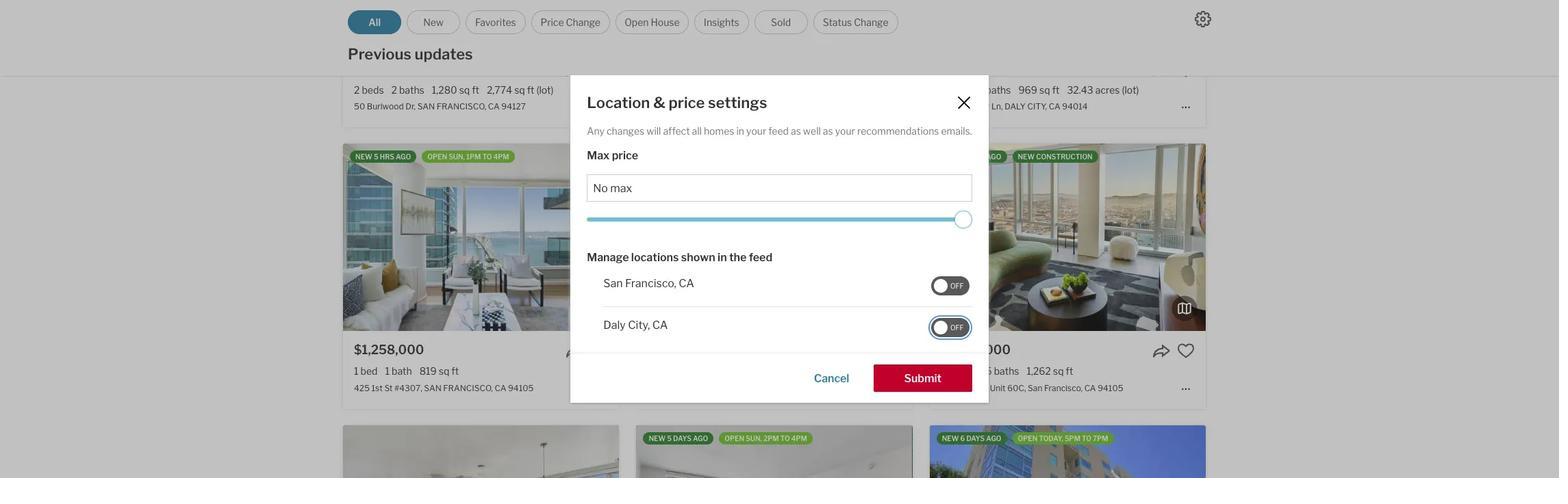 Task type: describe. For each thing, give the bounding box(es) containing it.
sun, for 2pm
[[746, 435, 762, 443]]

2 for $798,000
[[941, 84, 947, 96]]

ft for $2,195,000
[[1066, 366, 1074, 378]]

2 photo of 1847 29th ave, san francisco, ca 94122 image from the left
[[637, 0, 913, 50]]

unit
[[990, 383, 1006, 394]]

price
[[541, 16, 564, 28]]

&
[[653, 94, 666, 112]]

2 beds for $2,195,000
[[941, 366, 971, 378]]

1,262 sq ft
[[1027, 366, 1074, 378]]

daly city, ca
[[604, 319, 668, 332]]

beds for $1,288,000
[[656, 84, 678, 96]]

recommendations
[[858, 125, 939, 137]]

st for $1,199,000
[[703, 383, 711, 394]]

2 photo of 501 beale st unit 10a, san francisco, ca 94105 image from the left
[[343, 426, 619, 479]]

ft for $1,288,000
[[764, 84, 772, 96]]

will
[[647, 125, 661, 137]]

open
[[625, 16, 649, 28]]

favorite button image for $1,288,000
[[884, 61, 902, 79]]

previous
[[348, 45, 412, 63]]

francisco, down 819 sq ft
[[443, 383, 493, 394]]

status
[[823, 16, 852, 28]]

0 vertical spatial price
[[669, 94, 705, 112]]

emails.
[[941, 125, 973, 137]]

1st
[[372, 383, 383, 394]]

favorite button image
[[1177, 61, 1195, 79]]

open sun, 2pm to 4pm
[[725, 435, 807, 443]]

option group containing all
[[348, 10, 898, 34]]

#304,
[[713, 383, 736, 394]]

#4307,
[[395, 383, 422, 394]]

50 burlwood dr, san francisco, ca 94127
[[354, 102, 526, 112]]

affect
[[663, 125, 690, 137]]

0 horizontal spatial san
[[604, 278, 623, 291]]

beds for $998,000
[[362, 84, 384, 96]]

$1,288,000
[[648, 62, 718, 76]]

favorites
[[475, 16, 516, 28]]

2 photo of 50 burlwood dr, san francisco, ca 94127 image from the left
[[619, 0, 895, 50]]

san for $2,195,000
[[1028, 383, 1043, 394]]

1,280 sq ft
[[432, 84, 479, 96]]

locations
[[631, 251, 679, 264]]

change for status change
[[854, 16, 889, 28]]

san for $1,288,000
[[707, 102, 725, 112]]

sq for $798,000
[[1040, 84, 1051, 96]]

$1,258,000
[[354, 343, 424, 358]]

94122
[[791, 102, 816, 112]]

Sold radio
[[755, 10, 808, 34]]

status change
[[823, 16, 889, 28]]

updates
[[415, 45, 473, 63]]

favorite button image for $2,195,000
[[1177, 343, 1195, 361]]

new 5 hrs ago
[[356, 153, 411, 161]]

hrs
[[380, 153, 395, 161]]

2 beds for $998,000
[[354, 84, 384, 96]]

1 photo of 650 delancey st #304, san francisco, ca 94107 image from the left
[[361, 144, 637, 332]]

94105 for $1,258,000
[[508, 383, 534, 394]]

1pm
[[467, 153, 481, 161]]

homes
[[704, 125, 735, 137]]

bath
[[392, 366, 412, 378]]

$998,000
[[354, 62, 416, 76]]

5pm
[[1065, 435, 1081, 443]]

2 photo of 425 1st st #4307, san francisco, ca 94105 image from the left
[[343, 144, 619, 332]]

2 photo of 1117 brittany ln, daly city, ca 94014 image from the left
[[930, 0, 1206, 50]]

house
[[651, 16, 680, 28]]

san for $1,199,000
[[738, 383, 752, 394]]

2.5 baths
[[978, 366, 1020, 378]]

2 (lot) from the left
[[1122, 84, 1140, 96]]

previous updates
[[348, 45, 473, 63]]

construction
[[1037, 153, 1093, 161]]

2 beds for $798,000
[[941, 84, 971, 96]]

4pm for open sun, 1pm to 4pm
[[494, 153, 509, 161]]

Max price slider range field
[[587, 211, 973, 229]]

32.43 acres (lot)
[[1067, 84, 1140, 96]]

5 for $1,258,000
[[374, 153, 379, 161]]

2 photo of 181 fremont unit 60c, san francisco, ca 94105 image from the left
[[930, 144, 1206, 332]]

new for 1pm
[[356, 153, 373, 161]]

well
[[803, 125, 821, 137]]

Insights radio
[[695, 10, 749, 34]]

open today, 5pm to 7pm
[[1018, 435, 1109, 443]]

any changes will affect all homes in your feed as well as your recommendations emails.
[[587, 125, 973, 137]]

dr,
[[406, 102, 416, 112]]

to for 1pm
[[483, 153, 492, 161]]

shown
[[681, 251, 716, 264]]

181 fremont unit 60c, san francisco, ca 94105
[[941, 383, 1124, 394]]

969
[[1019, 84, 1038, 96]]

francisco, for $998,000
[[437, 102, 486, 112]]

3 photo of 301 bryant st unit d23, san francisco, ca 94107 image from the left
[[1206, 426, 1482, 479]]

50
[[354, 102, 365, 112]]

favorite button checkbox for $1,288,000
[[884, 61, 902, 79]]

open sun, 1pm to 4pm
[[428, 153, 509, 161]]

open for open sun, 2pm to 4pm
[[725, 435, 745, 443]]

cancel button
[[797, 365, 863, 393]]

insights
[[704, 16, 740, 28]]

location & price settings
[[587, 94, 767, 112]]

manage
[[587, 251, 629, 264]]

1 as from the left
[[791, 125, 801, 137]]

city,
[[1028, 102, 1047, 112]]

All radio
[[348, 10, 401, 34]]

new down "emails."
[[942, 153, 959, 161]]

650
[[648, 383, 664, 394]]

Status Change radio
[[814, 10, 898, 34]]

city,
[[628, 319, 650, 332]]

1117
[[941, 102, 957, 112]]

days for open today, 5pm to 7pm
[[967, 435, 985, 443]]

st for $1,258,000
[[385, 383, 393, 394]]

1847
[[648, 102, 667, 112]]

1 photo of 1117 brittany ln, daly city, ca 94014 image from the left
[[654, 0, 930, 50]]

beds for $798,000
[[949, 84, 971, 96]]

969 sq ft
[[1019, 84, 1060, 96]]

2 up burlwood
[[392, 84, 397, 96]]

1 photo of 181 fremont unit 60c, san francisco, ca 94105 image from the left
[[654, 144, 930, 332]]

sq for $998,000
[[459, 84, 470, 96]]

days for new construction
[[967, 153, 985, 161]]

ago for open today, 5pm to 7pm
[[987, 435, 1002, 443]]

ln,
[[992, 102, 1003, 112]]

1 photo of 425 1st st #4307, san francisco, ca 94105 image from the left
[[67, 144, 343, 332]]

baths for $1,288,000
[[693, 84, 719, 96]]

181
[[941, 383, 954, 394]]

4pm for open sun, 2pm to 4pm
[[792, 435, 807, 443]]

3 photo of 1117 brittany ln, daly city, ca 94014 image from the left
[[1206, 0, 1482, 50]]

submit button
[[874, 365, 973, 393]]

1847 29th ave, san francisco, ca 94122
[[648, 102, 816, 112]]

2 for $2,195,000
[[941, 366, 947, 378]]

2 as from the left
[[823, 125, 833, 137]]

favorite button checkbox for $1,199,000
[[884, 343, 902, 361]]

days for open sun, 2pm to 4pm
[[673, 435, 692, 443]]

650 delancey st #304, san francisco, ca 94107
[[648, 383, 833, 394]]

1117 brittany ln, daly city, ca 94014
[[941, 102, 1088, 112]]

ave,
[[689, 102, 705, 112]]

0 horizontal spatial price
[[612, 149, 638, 162]]

today,
[[1039, 435, 1064, 443]]

3 photo of 425 1st st #4307, san francisco, ca 94105 image from the left
[[619, 144, 895, 332]]

New radio
[[407, 10, 460, 34]]

$2,195,000
[[941, 343, 1011, 358]]

price change
[[541, 16, 601, 28]]

sq for $1,258,000
[[439, 366, 450, 378]]

32.43
[[1067, 84, 1094, 96]]

acres
[[1096, 84, 1120, 96]]

new 5 days ago for open sun, 2pm to 4pm
[[649, 435, 708, 443]]

all
[[369, 16, 381, 28]]

2 photo of 301 bryant st unit d23, san francisco, ca 94107 image from the left
[[930, 426, 1206, 479]]

3 baths
[[685, 84, 719, 96]]



Task type: vqa. For each thing, say whether or not it's contained in the screenshot.
the leftmost AS
yes



Task type: locate. For each thing, give the bounding box(es) containing it.
2 horizontal spatial san
[[1028, 383, 1043, 394]]

5 for $2,195,000
[[961, 153, 965, 161]]

2 photo of 650 delancey st #304, san francisco, ca 94107 image from the left
[[637, 144, 913, 332]]

feed right the the
[[749, 251, 773, 264]]

sun, left 2pm
[[746, 435, 762, 443]]

1 photo of 50 burlwood dr, san francisco, ca 94127 image from the left
[[343, 0, 619, 50]]

0 horizontal spatial as
[[791, 125, 801, 137]]

5 down "emails."
[[961, 153, 965, 161]]

favorite button image for $1,258,000
[[591, 343, 608, 361]]

ft right 1,262
[[1066, 366, 1074, 378]]

5 left hrs
[[374, 153, 379, 161]]

1 horizontal spatial to
[[781, 435, 790, 443]]

new 5 days ago down "emails."
[[942, 153, 1002, 161]]

1 vertical spatial 4pm
[[792, 435, 807, 443]]

1 3 from the left
[[648, 84, 654, 96]]

days down delancey
[[673, 435, 692, 443]]

3 up the ave,
[[685, 84, 691, 96]]

feed left well
[[769, 125, 789, 137]]

2 up brittany
[[978, 84, 984, 96]]

ago
[[396, 153, 411, 161], [987, 153, 1002, 161], [693, 435, 708, 443], [987, 435, 1002, 443]]

0 horizontal spatial 94105
[[508, 383, 534, 394]]

francisco,
[[437, 102, 486, 112], [726, 102, 776, 112], [443, 383, 493, 394]]

new down 650
[[649, 435, 666, 443]]

(lot) right 2,774
[[537, 84, 554, 96]]

new for 2pm
[[649, 435, 666, 443]]

1 horizontal spatial 94105
[[1098, 383, 1124, 394]]

1,513
[[726, 84, 750, 96]]

29th
[[669, 102, 687, 112]]

2 baths for $998,000
[[392, 84, 425, 96]]

2 beds up 181
[[941, 366, 971, 378]]

favorite button image for $1,199,000
[[884, 343, 902, 361]]

1 horizontal spatial price
[[669, 94, 705, 112]]

days down "emails."
[[967, 153, 985, 161]]

san down the manage at the bottom left
[[604, 278, 623, 291]]

all
[[692, 125, 702, 137]]

photo of 650 delancey st #304, san francisco, ca 94107 image
[[361, 144, 637, 332], [637, 144, 913, 332], [913, 144, 1189, 332]]

baths up ln,
[[986, 84, 1011, 96]]

to right 2pm
[[781, 435, 790, 443]]

1 vertical spatial new 5 days ago
[[649, 435, 708, 443]]

1 vertical spatial sun,
[[746, 435, 762, 443]]

0 vertical spatial sun,
[[449, 153, 465, 161]]

photo of 201 folsom st unit 11d, san francisco, ca 94105 image
[[361, 426, 637, 479], [637, 426, 913, 479], [913, 426, 1189, 479]]

ago for open sun, 1pm to 4pm
[[396, 153, 411, 161]]

ft for $998,000
[[472, 84, 479, 96]]

94127
[[502, 102, 526, 112]]

1 horizontal spatial new 5 days ago
[[942, 153, 1002, 161]]

2 94105 from the left
[[1098, 383, 1124, 394]]

1 for 1 bed
[[354, 366, 359, 378]]

days right 6
[[967, 435, 985, 443]]

as left well
[[791, 125, 801, 137]]

new 5 days ago for new construction
[[942, 153, 1002, 161]]

1 horizontal spatial open
[[725, 435, 745, 443]]

francisco, down the 1,262 sq ft
[[1045, 383, 1083, 394]]

francisco, for $1,199,000
[[754, 383, 793, 394]]

0 horizontal spatial to
[[483, 153, 492, 161]]

1 vertical spatial in
[[718, 251, 727, 264]]

1 horizontal spatial your
[[835, 125, 856, 137]]

change inside option
[[566, 16, 601, 28]]

2 horizontal spatial 5
[[961, 153, 965, 161]]

1 photo of 201 folsom st unit 11d, san francisco, ca 94105 image from the left
[[361, 426, 637, 479]]

0 horizontal spatial sun,
[[449, 153, 465, 161]]

0 vertical spatial 4pm
[[494, 153, 509, 161]]

0 horizontal spatial 3
[[648, 84, 654, 96]]

open left "today,"
[[1018, 435, 1038, 443]]

0 horizontal spatial open
[[428, 153, 447, 161]]

Price Change radio
[[531, 10, 610, 34]]

in left the the
[[718, 251, 727, 264]]

new 6 days ago
[[942, 435, 1002, 443]]

6
[[961, 435, 965, 443]]

1 horizontal spatial 5
[[667, 435, 672, 443]]

3 for 3 baths
[[685, 84, 691, 96]]

baths for $798,000
[[986, 84, 1011, 96]]

1 vertical spatial feed
[[749, 251, 773, 264]]

ago down delancey
[[693, 435, 708, 443]]

daly
[[604, 319, 626, 332]]

cancel
[[814, 373, 850, 386]]

2 baths for $798,000
[[978, 84, 1011, 96]]

san down 819
[[424, 383, 442, 394]]

ft for $1,258,000
[[452, 366, 459, 378]]

0 vertical spatial in
[[737, 125, 745, 137]]

new 5 days ago down delancey
[[649, 435, 708, 443]]

price
[[669, 94, 705, 112], [612, 149, 638, 162]]

ago right 6
[[987, 435, 1002, 443]]

2 horizontal spatial francisco,
[[1045, 383, 1083, 394]]

beds up 1847
[[656, 84, 678, 96]]

sun, for 1pm
[[449, 153, 465, 161]]

2 up 181
[[941, 366, 947, 378]]

1 94105 from the left
[[508, 383, 534, 394]]

san right #304,
[[738, 383, 752, 394]]

94014
[[1063, 102, 1088, 112]]

1,513 sq ft
[[726, 84, 772, 96]]

1 1 from the left
[[354, 366, 359, 378]]

3 photo of 201 folsom st unit 11d, san francisco, ca 94105 image from the left
[[913, 426, 1189, 479]]

photo of 50 burlwood dr, san francisco, ca 94127 image
[[343, 0, 619, 50], [619, 0, 895, 50]]

1 horizontal spatial as
[[823, 125, 833, 137]]

open left 2pm
[[725, 435, 745, 443]]

2 horizontal spatial favorite button checkbox
[[1177, 61, 1195, 79]]

1 photo of 301 bryant st unit d23, san francisco, ca 94107 image from the left
[[654, 426, 930, 479]]

san
[[604, 278, 623, 291], [738, 383, 752, 394], [1028, 383, 1043, 394]]

burlwood
[[367, 102, 404, 112]]

1 horizontal spatial sun,
[[746, 435, 762, 443]]

2.5
[[978, 366, 992, 378]]

1 horizontal spatial (lot)
[[1122, 84, 1140, 96]]

francisco, down locations
[[625, 278, 677, 291]]

san down 1,262
[[1028, 383, 1043, 394]]

2 3 from the left
[[685, 84, 691, 96]]

0 horizontal spatial new 5 days ago
[[649, 435, 708, 443]]

0 horizontal spatial 5
[[374, 153, 379, 161]]

ft right "1,513"
[[764, 84, 772, 96]]

baths for $2,195,000
[[994, 366, 1020, 378]]

new
[[423, 16, 444, 28]]

francisco, for $1,288,000
[[726, 102, 776, 112]]

1 for 1 bath
[[385, 366, 390, 378]]

favorite button checkbox for $798,000
[[1177, 61, 1195, 79]]

sun, left '1pm'
[[449, 153, 465, 161]]

0 horizontal spatial st
[[385, 383, 393, 394]]

1 (lot) from the left
[[537, 84, 554, 96]]

francisco, left 94107
[[754, 383, 793, 394]]

2pm
[[764, 435, 779, 443]]

favorite button checkbox
[[884, 61, 902, 79], [591, 343, 608, 361], [1177, 343, 1195, 361]]

0 horizontal spatial francisco,
[[625, 278, 677, 291]]

ago right hrs
[[396, 153, 411, 161]]

0 vertical spatial new 5 days ago
[[942, 153, 1002, 161]]

beds for $2,195,000
[[949, 366, 971, 378]]

option group
[[348, 10, 898, 34]]

Favorites radio
[[466, 10, 526, 34]]

sq for $2,195,000
[[1053, 366, 1064, 378]]

new for 5pm
[[942, 435, 959, 443]]

change right status
[[854, 16, 889, 28]]

ft for $798,000
[[1053, 84, 1060, 96]]

1 horizontal spatial 4pm
[[792, 435, 807, 443]]

manage locations shown in the feed
[[587, 251, 773, 264]]

2 2 baths from the left
[[978, 84, 1011, 96]]

to left 7pm
[[1082, 435, 1092, 443]]

2 horizontal spatial to
[[1082, 435, 1092, 443]]

94105 for $2,195,000
[[1098, 383, 1124, 394]]

favorite button checkbox
[[591, 61, 608, 79], [1177, 61, 1195, 79], [884, 343, 902, 361]]

1 horizontal spatial san
[[738, 383, 752, 394]]

5
[[374, 153, 379, 161], [961, 153, 965, 161], [667, 435, 672, 443]]

2 baths up dr,
[[392, 84, 425, 96]]

819 sq ft
[[420, 366, 459, 378]]

ago for open sun, 2pm to 4pm
[[693, 435, 708, 443]]

$1,199,000
[[648, 343, 716, 358]]

open left '1pm'
[[428, 153, 447, 161]]

1 st from the left
[[385, 383, 393, 394]]

photo of 1117 brittany ln, daly city, ca 94014 image
[[654, 0, 930, 50], [930, 0, 1206, 50], [1206, 0, 1482, 50]]

3 beds
[[648, 84, 678, 96]]

3 photo of 650 delancey st #304, san francisco, ca 94107 image from the left
[[913, 144, 1189, 332]]

0 horizontal spatial your
[[747, 125, 767, 137]]

open for open sun, 1pm to 4pm
[[428, 153, 447, 161]]

2 1 from the left
[[385, 366, 390, 378]]

425 1st st #4307, san francisco, ca 94105
[[354, 383, 534, 394]]

3 photo of 181 fremont unit 60c, san francisco, ca 94105 image from the left
[[1206, 144, 1482, 332]]

sq
[[459, 84, 470, 96], [515, 84, 525, 96], [752, 84, 762, 96], [1040, 84, 1051, 96], [439, 366, 450, 378], [1053, 366, 1064, 378]]

fremont
[[956, 383, 989, 394]]

1,280
[[432, 84, 457, 96]]

1 horizontal spatial 3
[[685, 84, 691, 96]]

94105
[[508, 383, 534, 394], [1098, 383, 1124, 394]]

baths up dr,
[[399, 84, 425, 96]]

submit
[[905, 373, 942, 386]]

sq right 969
[[1040, 84, 1051, 96]]

in right the homes
[[737, 125, 745, 137]]

0 horizontal spatial (lot)
[[537, 84, 554, 96]]

1 horizontal spatial 1
[[385, 366, 390, 378]]

settings
[[708, 94, 767, 112]]

francisco, down 1,513 sq ft
[[726, 102, 776, 112]]

3 photo of 501 beale st unit 10a, san francisco, ca 94105 image from the left
[[619, 426, 895, 479]]

2 up 1117
[[941, 84, 947, 96]]

4pm right '1pm'
[[494, 153, 509, 161]]

4pm right 2pm
[[792, 435, 807, 443]]

0 horizontal spatial in
[[718, 251, 727, 264]]

baths for $998,000
[[399, 84, 425, 96]]

francisco, down the 1,280 sq ft
[[437, 102, 486, 112]]

1 change from the left
[[566, 16, 601, 28]]

1 photo of 501 beale st unit 10a, san francisco, ca 94105 image from the left
[[67, 426, 343, 479]]

ft right 2,774
[[527, 84, 535, 96]]

1 horizontal spatial francisco,
[[754, 383, 793, 394]]

2 beds up 1117
[[941, 84, 971, 96]]

(lot)
[[537, 84, 554, 96], [1122, 84, 1140, 96]]

san right the ave,
[[707, 102, 725, 112]]

1 horizontal spatial in
[[737, 125, 745, 137]]

st right 1st
[[385, 383, 393, 394]]

new construction
[[1018, 153, 1093, 161]]

1 your from the left
[[747, 125, 767, 137]]

819
[[420, 366, 437, 378]]

san
[[418, 102, 435, 112], [707, 102, 725, 112], [424, 383, 442, 394]]

photo of 425 1st st #4307, san francisco, ca 94105 image
[[67, 144, 343, 332], [343, 144, 619, 332], [619, 144, 895, 332]]

change
[[566, 16, 601, 28], [854, 16, 889, 28]]

feed
[[769, 125, 789, 137], [749, 251, 773, 264]]

photo of 501 beale st unit 10a, san francisco, ca 94105 image
[[67, 426, 343, 479], [343, 426, 619, 479], [619, 426, 895, 479]]

sq right 819
[[439, 366, 450, 378]]

beds up 1117
[[949, 84, 971, 96]]

photo of 1847 29th ave, san francisco, ca 94122 image
[[361, 0, 637, 50], [637, 0, 913, 50]]

3 for 3 beds
[[648, 84, 654, 96]]

1 photo of 1847 29th ave, san francisco, ca 94122 image from the left
[[361, 0, 637, 50]]

2,774 sq ft (lot)
[[487, 84, 554, 96]]

changes
[[607, 125, 645, 137]]

change inside 'option'
[[854, 16, 889, 28]]

days
[[967, 153, 985, 161], [673, 435, 692, 443], [967, 435, 985, 443]]

photo of 301 bryant st unit d23, san francisco, ca 94107 image
[[654, 426, 930, 479], [930, 426, 1206, 479], [1206, 426, 1482, 479]]

3 up 1847
[[648, 84, 654, 96]]

favorite button image
[[591, 61, 608, 79], [884, 61, 902, 79], [591, 343, 608, 361], [884, 343, 902, 361], [1177, 343, 1195, 361]]

2,774
[[487, 84, 512, 96]]

ft left 32.43
[[1053, 84, 1060, 96]]

1 horizontal spatial favorite button checkbox
[[884, 343, 902, 361]]

0 horizontal spatial change
[[566, 16, 601, 28]]

1 bed
[[354, 366, 378, 378]]

location
[[587, 94, 650, 112]]

4pm
[[494, 153, 509, 161], [792, 435, 807, 443]]

1 horizontal spatial st
[[703, 383, 711, 394]]

2 change from the left
[[854, 16, 889, 28]]

baths up unit
[[994, 366, 1020, 378]]

5 down delancey
[[667, 435, 672, 443]]

any
[[587, 125, 605, 137]]

2 horizontal spatial open
[[1018, 435, 1038, 443]]

sq for $1,288,000
[[752, 84, 762, 96]]

1 vertical spatial price
[[612, 149, 638, 162]]

1 horizontal spatial favorite button checkbox
[[884, 61, 902, 79]]

2 baths up ln,
[[978, 84, 1011, 96]]

1,262
[[1027, 366, 1051, 378]]

1 horizontal spatial change
[[854, 16, 889, 28]]

beds up burlwood
[[362, 84, 384, 96]]

favorite button image for $998,000
[[591, 61, 608, 79]]

2 up 50
[[354, 84, 360, 96]]

sq right 1,280
[[459, 84, 470, 96]]

ca
[[488, 102, 500, 112], [778, 102, 789, 112], [1049, 102, 1061, 112], [679, 278, 694, 291], [653, 319, 668, 332], [495, 383, 506, 394], [794, 383, 806, 394], [1085, 383, 1096, 394]]

60c,
[[1008, 383, 1026, 394]]

new left 6
[[942, 435, 959, 443]]

open for open today, 5pm to 7pm
[[1018, 435, 1038, 443]]

2 st from the left
[[703, 383, 711, 394]]

2 photo of 201 folsom st unit 11d, san francisco, ca 94105 image from the left
[[637, 426, 913, 479]]

in
[[737, 125, 745, 137], [718, 251, 727, 264]]

2 your from the left
[[835, 125, 856, 137]]

0 horizontal spatial 4pm
[[494, 153, 509, 161]]

ft left 2,774
[[472, 84, 479, 96]]

beds up 181
[[949, 366, 971, 378]]

favorite button checkbox for $2,195,000
[[1177, 343, 1195, 361]]

to for 2pm
[[781, 435, 790, 443]]

san francisco, ca
[[604, 278, 694, 291]]

Open House radio
[[616, 10, 689, 34]]

francisco,
[[625, 278, 677, 291], [754, 383, 793, 394], [1045, 383, 1083, 394]]

1 left bed
[[354, 366, 359, 378]]

0 horizontal spatial 2 baths
[[392, 84, 425, 96]]

ago down ln,
[[987, 153, 1002, 161]]

your
[[747, 125, 767, 137], [835, 125, 856, 137]]

ago for new construction
[[987, 153, 1002, 161]]

max price
[[587, 149, 638, 162]]

sq right "1,513"
[[752, 84, 762, 96]]

as right well
[[823, 125, 833, 137]]

new left hrs
[[356, 153, 373, 161]]

new left the construction
[[1018, 153, 1035, 161]]

san right dr,
[[418, 102, 435, 112]]

delancey
[[666, 383, 701, 394]]

Max price input text field
[[593, 182, 966, 195]]

change right price
[[566, 16, 601, 28]]

1 2 baths from the left
[[392, 84, 425, 96]]

francisco, for $2,195,000
[[1045, 383, 1083, 394]]

2 for $998,000
[[354, 84, 360, 96]]

change for price change
[[566, 16, 601, 28]]

sq up 94127
[[515, 84, 525, 96]]

photo of 181 fremont unit 60c, san francisco, ca 94105 image
[[654, 144, 930, 332], [930, 144, 1206, 332], [1206, 144, 1482, 332]]

0 horizontal spatial 1
[[354, 366, 359, 378]]

to for 5pm
[[1082, 435, 1092, 443]]

san for $998,000
[[418, 102, 435, 112]]

daly
[[1005, 102, 1026, 112]]

3
[[648, 84, 654, 96], [685, 84, 691, 96]]

st
[[385, 383, 393, 394], [703, 383, 711, 394]]

0 vertical spatial feed
[[769, 125, 789, 137]]

your right well
[[835, 125, 856, 137]]

1 bath
[[385, 366, 412, 378]]

ft up 425 1st st #4307, san francisco, ca 94105
[[452, 366, 459, 378]]

st left #304,
[[703, 383, 711, 394]]

2 beds
[[354, 84, 384, 96], [941, 84, 971, 96], [941, 366, 971, 378]]

2 beds up 50
[[354, 84, 384, 96]]

0 horizontal spatial favorite button checkbox
[[591, 343, 608, 361]]

favorite button checkbox for $998,000
[[591, 61, 608, 79]]

2 horizontal spatial favorite button checkbox
[[1177, 343, 1195, 361]]

favorite button checkbox for $1,258,000
[[591, 343, 608, 361]]

sold
[[771, 16, 791, 28]]

baths up the ave,
[[693, 84, 719, 96]]

1 horizontal spatial 2 baths
[[978, 84, 1011, 96]]

0 horizontal spatial favorite button checkbox
[[591, 61, 608, 79]]

to right '1pm'
[[483, 153, 492, 161]]

your down settings
[[747, 125, 767, 137]]

(lot) right acres
[[1122, 84, 1140, 96]]

1 left "bath"
[[385, 366, 390, 378]]

sq right 1,262
[[1053, 366, 1064, 378]]



